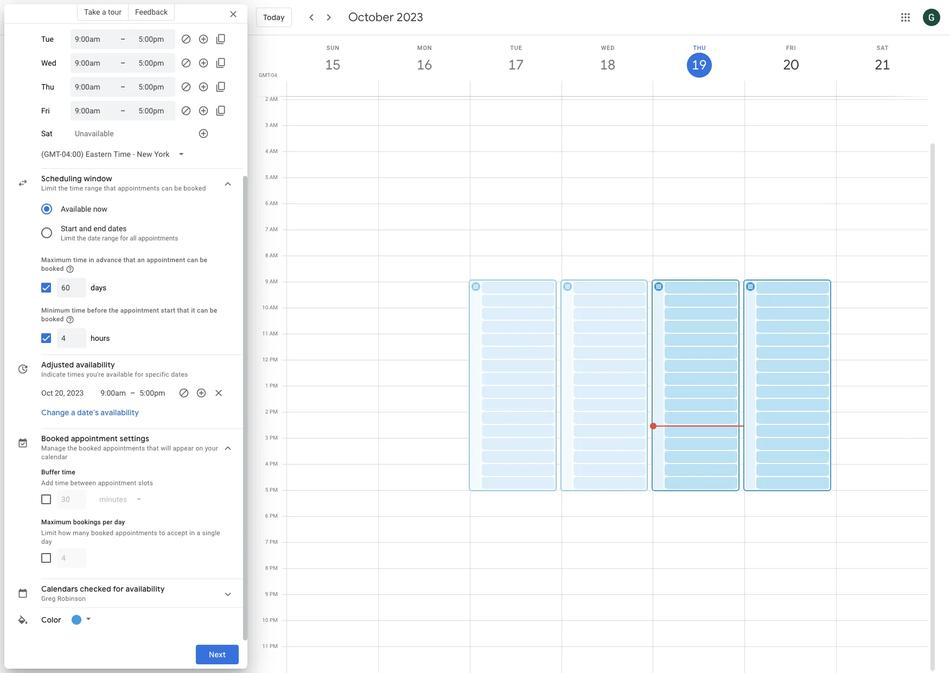 Task type: locate. For each thing, give the bounding box(es) containing it.
7 for 7 pm
[[265, 539, 268, 545]]

0 vertical spatial availability
[[76, 360, 115, 370]]

End time on Wednesdays text field
[[139, 56, 171, 69]]

the
[[58, 185, 68, 192], [77, 235, 86, 242], [109, 307, 119, 314], [67, 444, 77, 452]]

6 cell from the left
[[744, 47, 837, 673]]

0 vertical spatial for
[[120, 235, 128, 242]]

1 vertical spatial in
[[189, 529, 195, 537]]

4 pm from the top
[[270, 435, 278, 441]]

range down end
[[102, 235, 118, 242]]

limit inside maximum bookings per day limit how many booked appointments to accept in a single day
[[41, 529, 57, 537]]

for inside adjusted availability indicate times you're available for specific dates
[[135, 371, 144, 378]]

2 am from the top
[[270, 122, 278, 128]]

2 am
[[265, 96, 278, 102]]

sat inside sat 21
[[877, 45, 889, 52]]

1 vertical spatial 2
[[265, 409, 268, 415]]

2 vertical spatial be
[[210, 307, 217, 314]]

row
[[282, 47, 929, 673]]

buffer
[[41, 468, 60, 476]]

1 vertical spatial wed
[[41, 59, 56, 67]]

1 vertical spatial maximum
[[41, 518, 71, 526]]

time for minimum
[[72, 307, 85, 314]]

availability inside button
[[101, 408, 139, 417]]

am for 11 am
[[270, 331, 278, 337]]

appointments
[[118, 185, 160, 192], [138, 235, 178, 242], [103, 444, 145, 452], [115, 529, 157, 537]]

1 vertical spatial 11
[[262, 643, 268, 649]]

dates right end
[[108, 224, 127, 233]]

am for 4 am
[[270, 148, 278, 154]]

option group containing available now
[[37, 197, 224, 245]]

thu up thursday, october 19, today element
[[693, 45, 706, 52]]

5
[[265, 174, 268, 180], [265, 487, 268, 493]]

8 pm
[[265, 565, 278, 571]]

pm for 3 pm
[[270, 435, 278, 441]]

1 10 from the top
[[262, 305, 268, 311]]

0 vertical spatial can
[[162, 185, 173, 192]]

the down scheduling
[[58, 185, 68, 192]]

2 horizontal spatial be
[[210, 307, 217, 314]]

a left tour
[[102, 8, 106, 16]]

range down window
[[85, 185, 102, 192]]

– for fri
[[121, 106, 126, 115]]

6
[[265, 200, 268, 206], [265, 513, 268, 519]]

can inside minimum time before the appointment start that it can be booked
[[197, 307, 208, 314]]

2 vertical spatial limit
[[41, 529, 57, 537]]

3 am from the top
[[270, 148, 278, 154]]

1 3 from the top
[[265, 122, 268, 128]]

the down and
[[77, 235, 86, 242]]

sun 15
[[325, 45, 340, 74]]

pm for 4 pm
[[270, 461, 278, 467]]

availability
[[76, 360, 115, 370], [101, 408, 139, 417], [126, 584, 165, 594]]

0 horizontal spatial be
[[174, 185, 182, 192]]

days
[[91, 283, 107, 292]]

day right the per
[[114, 518, 125, 526]]

5 for 5 pm
[[265, 487, 268, 493]]

can inside scheduling window limit the time range that appointments can be booked
[[162, 185, 173, 192]]

a
[[102, 8, 106, 16], [71, 408, 75, 417], [197, 529, 200, 537]]

date
[[88, 235, 101, 242]]

am down "8 am" at the left top of the page
[[270, 279, 278, 284]]

wed left start time on wednesdays text box
[[41, 59, 56, 67]]

18
[[600, 56, 615, 74]]

– for thu
[[121, 83, 126, 91]]

1 horizontal spatial dates
[[171, 371, 188, 378]]

0 vertical spatial tue
[[41, 35, 54, 43]]

2 vertical spatial availability
[[126, 584, 165, 594]]

date's
[[77, 408, 99, 417]]

1 6 from the top
[[265, 200, 268, 206]]

calendars checked for availability greg robinson
[[41, 584, 165, 602]]

0 vertical spatial dates
[[108, 224, 127, 233]]

10 up 11 pm
[[262, 617, 268, 623]]

time for buffer
[[62, 468, 75, 476]]

0 vertical spatial fri
[[787, 45, 797, 52]]

1 horizontal spatial day
[[114, 518, 125, 526]]

maximum inside maximum bookings per day limit how many booked appointments to accept in a single day
[[41, 518, 71, 526]]

2 6 from the top
[[265, 513, 268, 519]]

1 9 from the top
[[265, 279, 268, 284]]

sat
[[877, 45, 889, 52], [41, 129, 52, 138]]

1 vertical spatial thu
[[41, 83, 54, 91]]

am
[[270, 96, 278, 102], [270, 122, 278, 128], [270, 148, 278, 154], [270, 174, 278, 180], [270, 200, 278, 206], [270, 226, 278, 232], [270, 252, 278, 258], [270, 279, 278, 284], [270, 305, 278, 311], [270, 331, 278, 337]]

1 vertical spatial range
[[102, 235, 118, 242]]

that left will
[[147, 444, 159, 452]]

1 vertical spatial 4
[[265, 461, 268, 467]]

7 am from the top
[[270, 252, 278, 258]]

None field
[[37, 144, 194, 164]]

thu inside the thu 19
[[693, 45, 706, 52]]

a left single at the bottom
[[197, 529, 200, 537]]

am up 7 am
[[270, 200, 278, 206]]

1 horizontal spatial wed
[[601, 45, 615, 52]]

a inside button
[[71, 408, 75, 417]]

2 8 from the top
[[265, 565, 268, 571]]

tue 17
[[508, 45, 523, 74]]

friday, october 20 element
[[779, 53, 804, 78]]

thu for thu
[[41, 83, 54, 91]]

5 am from the top
[[270, 200, 278, 206]]

11 up "12"
[[262, 331, 268, 337]]

be inside minimum time before the appointment start that it can be booked
[[210, 307, 217, 314]]

10
[[262, 305, 268, 311], [262, 617, 268, 623]]

1 vertical spatial 5
[[265, 487, 268, 493]]

18 column header
[[562, 35, 654, 96]]

0 vertical spatial 11
[[262, 331, 268, 337]]

appointment inside booked appointment settings manage the booked appointments that will appear on your calendar
[[71, 434, 118, 443]]

appointments right all
[[138, 235, 178, 242]]

for left specific
[[135, 371, 144, 378]]

10 am from the top
[[270, 331, 278, 337]]

8 pm from the top
[[270, 539, 278, 545]]

maximum for maximum time in advance that an appointment can be booked
[[41, 256, 72, 264]]

1 vertical spatial 3
[[265, 435, 268, 441]]

1 horizontal spatial tue
[[511, 45, 523, 52]]

be inside maximum time in advance that an appointment can be booked
[[200, 256, 208, 264]]

am down 4 am
[[270, 174, 278, 180]]

tue inside tue 17
[[511, 45, 523, 52]]

fri up 20
[[787, 45, 797, 52]]

cell
[[287, 47, 379, 673], [379, 47, 471, 673], [469, 47, 562, 673], [561, 47, 654, 673], [650, 47, 746, 673], [744, 47, 837, 673], [837, 47, 929, 673]]

2 vertical spatial for
[[113, 584, 124, 594]]

gmt-
[[259, 72, 271, 78]]

booked inside maximum bookings per day limit how many booked appointments to accept in a single day
[[91, 529, 114, 537]]

booked
[[184, 185, 206, 192], [41, 265, 64, 273], [41, 315, 64, 323], [79, 444, 101, 452], [91, 529, 114, 537]]

am for 6 am
[[270, 200, 278, 206]]

1 2 from the top
[[265, 96, 268, 102]]

4 for 4 am
[[265, 148, 268, 154]]

pm up the 4 pm
[[270, 435, 278, 441]]

– down tour
[[121, 35, 126, 43]]

am for 5 am
[[270, 174, 278, 180]]

time left 'advance'
[[73, 256, 87, 264]]

2 down 1
[[265, 409, 268, 415]]

0 vertical spatial 8
[[265, 252, 268, 258]]

your
[[205, 444, 218, 452]]

2 pm from the top
[[270, 383, 278, 389]]

appointment right an
[[147, 256, 185, 264]]

maximum
[[41, 256, 72, 264], [41, 518, 71, 526]]

mon 16
[[416, 45, 432, 74]]

availability up you're
[[76, 360, 115, 370]]

11 down 10 pm
[[262, 643, 268, 649]]

19
[[692, 56, 707, 74]]

time
[[70, 185, 83, 192], [73, 256, 87, 264], [72, 307, 85, 314], [62, 468, 75, 476], [55, 479, 69, 487]]

2 2 from the top
[[265, 409, 268, 415]]

9 for 9 pm
[[265, 591, 268, 597]]

day up calendars
[[41, 538, 52, 545]]

0 horizontal spatial wed
[[41, 59, 56, 67]]

wed
[[601, 45, 615, 52], [41, 59, 56, 67]]

5 cell from the left
[[650, 47, 746, 673]]

0 vertical spatial wed
[[601, 45, 615, 52]]

the inside start and end dates limit the date range for all appointments
[[77, 235, 86, 242]]

that left an
[[123, 256, 136, 264]]

pm for 12 pm
[[270, 357, 278, 363]]

6 pm
[[265, 513, 278, 519]]

7 down 6 am
[[265, 226, 268, 232]]

1 maximum from the top
[[41, 256, 72, 264]]

21
[[875, 56, 890, 74]]

pm down 9 pm
[[270, 617, 278, 623]]

1 vertical spatial fri
[[41, 106, 50, 115]]

am for 8 am
[[270, 252, 278, 258]]

4 pm
[[265, 461, 278, 467]]

– left end time text field
[[130, 389, 135, 397]]

0 horizontal spatial a
[[71, 408, 75, 417]]

in inside maximum bookings per day limit how many booked appointments to accept in a single day
[[189, 529, 195, 537]]

1 am from the top
[[270, 96, 278, 102]]

1 11 from the top
[[262, 331, 268, 337]]

for inside start and end dates limit the date range for all appointments
[[120, 235, 128, 242]]

1 vertical spatial be
[[200, 256, 208, 264]]

wed up 18
[[601, 45, 615, 52]]

3 up the 4 pm
[[265, 435, 268, 441]]

1 4 from the top
[[265, 148, 268, 154]]

1 vertical spatial limit
[[61, 235, 75, 242]]

0 horizontal spatial thu
[[41, 83, 54, 91]]

time inside minimum time before the appointment start that it can be booked
[[72, 307, 85, 314]]

pm for 6 pm
[[270, 513, 278, 519]]

0 horizontal spatial sat
[[41, 129, 52, 138]]

3
[[265, 122, 268, 128], [265, 435, 268, 441]]

range
[[85, 185, 102, 192], [102, 235, 118, 242]]

– right start time on fridays text field
[[121, 106, 126, 115]]

8 up 9 pm
[[265, 565, 268, 571]]

pm down 10 pm
[[270, 643, 278, 649]]

maximum up the how
[[41, 518, 71, 526]]

booked inside maximum time in advance that an appointment can be booked
[[41, 265, 64, 273]]

0 vertical spatial maximum
[[41, 256, 72, 264]]

am up 12 pm
[[270, 331, 278, 337]]

fri inside fri 20
[[787, 45, 797, 52]]

availability for for
[[126, 584, 165, 594]]

thu
[[693, 45, 706, 52], [41, 83, 54, 91]]

for left all
[[120, 235, 128, 242]]

appointments down 'settings'
[[103, 444, 145, 452]]

limit left the how
[[41, 529, 57, 537]]

0 vertical spatial sat
[[877, 45, 889, 52]]

for right checked
[[113, 584, 124, 594]]

pm
[[270, 357, 278, 363], [270, 383, 278, 389], [270, 409, 278, 415], [270, 435, 278, 441], [270, 461, 278, 467], [270, 487, 278, 493], [270, 513, 278, 519], [270, 539, 278, 545], [270, 565, 278, 571], [270, 591, 278, 597], [270, 617, 278, 623], [270, 643, 278, 649]]

1 8 from the top
[[265, 252, 268, 258]]

start and end dates limit the date range for all appointments
[[61, 224, 178, 242]]

appointments up start and end dates limit the date range for all appointments at the left
[[118, 185, 160, 192]]

that inside booked appointment settings manage the booked appointments that will appear on your calendar
[[147, 444, 159, 452]]

1 vertical spatial 9
[[265, 591, 268, 597]]

now
[[93, 205, 107, 213]]

thu 19
[[692, 45, 707, 74]]

sunday, october 15 element
[[321, 53, 346, 78]]

0 vertical spatial range
[[85, 185, 102, 192]]

tue up the 17
[[511, 45, 523, 52]]

4 cell from the left
[[561, 47, 654, 673]]

0 horizontal spatial day
[[41, 538, 52, 545]]

pm up the 7 pm
[[270, 513, 278, 519]]

5 for 5 am
[[265, 174, 268, 180]]

7 pm from the top
[[270, 513, 278, 519]]

appointment left 'start'
[[120, 307, 159, 314]]

am up 9 am
[[270, 252, 278, 258]]

limit down scheduling
[[41, 185, 57, 192]]

availability inside adjusted availability indicate times you're available for specific dates
[[76, 360, 115, 370]]

20
[[783, 56, 798, 74]]

that down window
[[104, 185, 116, 192]]

5 down the 4 pm
[[265, 487, 268, 493]]

9 up 10 am
[[265, 279, 268, 284]]

– for tue
[[121, 35, 126, 43]]

1 cell from the left
[[287, 47, 379, 673]]

20 column header
[[745, 35, 837, 96]]

am down the 3 am
[[270, 148, 278, 154]]

– left end time on thursdays text field
[[121, 83, 126, 91]]

15 column header
[[287, 35, 379, 96]]

accept
[[167, 529, 188, 537]]

1 vertical spatial 6
[[265, 513, 268, 519]]

tue for tue
[[41, 35, 54, 43]]

in right accept at the left
[[189, 529, 195, 537]]

1 vertical spatial for
[[135, 371, 144, 378]]

11 for 11 am
[[262, 331, 268, 337]]

10 up '11 am'
[[262, 305, 268, 311]]

2 4 from the top
[[265, 461, 268, 467]]

3 for 3 am
[[265, 122, 268, 128]]

0 vertical spatial 9
[[265, 279, 268, 284]]

maximum inside maximum time in advance that an appointment can be booked
[[41, 256, 72, 264]]

2 10 from the top
[[262, 617, 268, 623]]

Buffer time number field
[[61, 490, 82, 509]]

4 am
[[265, 148, 278, 154]]

grid
[[252, 35, 938, 673]]

1 vertical spatial 10
[[262, 617, 268, 623]]

pm for 8 pm
[[270, 565, 278, 571]]

1 pm from the top
[[270, 357, 278, 363]]

you're
[[86, 371, 104, 378]]

that inside scheduling window limit the time range that appointments can be booked
[[104, 185, 116, 192]]

next
[[209, 650, 226, 660]]

1 horizontal spatial be
[[200, 256, 208, 264]]

limit inside start and end dates limit the date range for all appointments
[[61, 235, 75, 242]]

0 vertical spatial thu
[[693, 45, 706, 52]]

am down 6 am
[[270, 226, 278, 232]]

1
[[265, 383, 268, 389]]

9 up 10 pm
[[265, 591, 268, 597]]

time down scheduling
[[70, 185, 83, 192]]

2 3 from the top
[[265, 435, 268, 441]]

the right before
[[109, 307, 119, 314]]

an
[[137, 256, 145, 264]]

0 vertical spatial a
[[102, 8, 106, 16]]

robinson
[[57, 595, 86, 602]]

4 down the 3 pm at the left
[[265, 461, 268, 467]]

availability right checked
[[126, 584, 165, 594]]

2 horizontal spatial a
[[197, 529, 200, 537]]

2 pm
[[265, 409, 278, 415]]

booked inside minimum time before the appointment start that it can be booked
[[41, 315, 64, 323]]

am for 9 am
[[270, 279, 278, 284]]

october
[[348, 10, 394, 25]]

0 vertical spatial 2
[[265, 96, 268, 102]]

1 horizontal spatial a
[[102, 8, 106, 16]]

a for take
[[102, 8, 106, 16]]

bookings
[[73, 518, 101, 526]]

a left date's
[[71, 408, 75, 417]]

3 down '2 am'
[[265, 122, 268, 128]]

and
[[79, 224, 92, 233]]

pm up 9 pm
[[270, 565, 278, 571]]

1 horizontal spatial in
[[189, 529, 195, 537]]

tue left the start time on tuesdays text field
[[41, 35, 54, 43]]

1 vertical spatial availability
[[101, 408, 139, 417]]

9 pm from the top
[[270, 565, 278, 571]]

pm for 2 pm
[[270, 409, 278, 415]]

0 vertical spatial 10
[[262, 305, 268, 311]]

pm right "12"
[[270, 357, 278, 363]]

2 9 from the top
[[265, 591, 268, 597]]

0 horizontal spatial fri
[[41, 106, 50, 115]]

1 5 from the top
[[265, 174, 268, 180]]

range inside start and end dates limit the date range for all appointments
[[102, 235, 118, 242]]

pm down 1 pm
[[270, 409, 278, 415]]

can
[[162, 185, 173, 192], [187, 256, 198, 264], [197, 307, 208, 314]]

11 pm from the top
[[270, 617, 278, 623]]

2
[[265, 96, 268, 102], [265, 409, 268, 415]]

fri for fri 20
[[787, 45, 797, 52]]

be inside scheduling window limit the time range that appointments can be booked
[[174, 185, 182, 192]]

be for time
[[210, 307, 217, 314]]

5 am
[[265, 174, 278, 180]]

option group
[[37, 197, 224, 245]]

am down '2 am'
[[270, 122, 278, 128]]

the right manage
[[67, 444, 77, 452]]

pm down the 4 pm
[[270, 487, 278, 493]]

thu left start time on thursdays text box
[[41, 83, 54, 91]]

can for time
[[197, 307, 208, 314]]

1 vertical spatial dates
[[171, 371, 188, 378]]

limit down start
[[61, 235, 75, 242]]

2 maximum from the top
[[41, 518, 71, 526]]

6 am from the top
[[270, 226, 278, 232]]

fri
[[787, 45, 797, 52], [41, 106, 50, 115]]

that left it
[[177, 307, 189, 314]]

0 vertical spatial 5
[[265, 174, 268, 180]]

0 vertical spatial in
[[89, 256, 94, 264]]

0 horizontal spatial tue
[[41, 35, 54, 43]]

–
[[121, 35, 126, 43], [121, 59, 126, 67], [121, 83, 126, 91], [121, 106, 126, 115], [130, 389, 135, 397]]

7 cell from the left
[[837, 47, 929, 673]]

can for window
[[162, 185, 173, 192]]

limit inside scheduling window limit the time range that appointments can be booked
[[41, 185, 57, 192]]

wed 18
[[600, 45, 615, 74]]

4 down the 3 am
[[265, 148, 268, 154]]

0 vertical spatial 3
[[265, 122, 268, 128]]

1 vertical spatial sat
[[41, 129, 52, 138]]

1 horizontal spatial sat
[[877, 45, 889, 52]]

1 vertical spatial day
[[41, 538, 52, 545]]

4 am from the top
[[270, 174, 278, 180]]

9 am from the top
[[270, 305, 278, 311]]

maximum up maximum days in advance that an appointment can be booked number field
[[41, 256, 72, 264]]

sat up scheduling
[[41, 129, 52, 138]]

12
[[262, 357, 268, 363]]

manage
[[41, 444, 66, 452]]

pm down the 3 pm at the left
[[270, 461, 278, 467]]

for inside calendars checked for availability greg robinson
[[113, 584, 124, 594]]

Start time on Fridays text field
[[75, 104, 107, 117]]

availability down start time text field
[[101, 408, 139, 417]]

Maximum bookings per day number field
[[61, 548, 82, 568]]

appointments left to on the left bottom
[[115, 529, 157, 537]]

availability inside calendars checked for availability greg robinson
[[126, 584, 165, 594]]

8 am from the top
[[270, 279, 278, 284]]

10 pm from the top
[[270, 591, 278, 597]]

time right add
[[55, 479, 69, 487]]

wednesday, october 18 element
[[596, 53, 621, 78]]

time inside scheduling window limit the time range that appointments can be booked
[[70, 185, 83, 192]]

11 pm
[[262, 643, 278, 649]]

0 vertical spatial be
[[174, 185, 182, 192]]

pm down 8 pm
[[270, 591, 278, 597]]

7 up 8 pm
[[265, 539, 268, 545]]

1 horizontal spatial thu
[[693, 45, 706, 52]]

pm right 1
[[270, 383, 278, 389]]

fri left start time on fridays text field
[[41, 106, 50, 115]]

thursday, october 19, today element
[[687, 53, 712, 78]]

appointment inside maximum time in advance that an appointment can be booked
[[147, 256, 185, 264]]

pm up 8 pm
[[270, 539, 278, 545]]

greg
[[41, 595, 56, 602]]

limit for maximum
[[41, 529, 57, 537]]

11 am
[[262, 331, 278, 337]]

2 7 from the top
[[265, 539, 268, 545]]

0 horizontal spatial dates
[[108, 224, 127, 233]]

6 pm from the top
[[270, 487, 278, 493]]

booked appointment settings manage the booked appointments that will appear on your calendar
[[41, 434, 218, 461]]

today
[[263, 12, 285, 22]]

2 vertical spatial a
[[197, 529, 200, 537]]

1 vertical spatial 8
[[265, 565, 268, 571]]

Minimum amount of hours before the start of the appointment that it can be booked number field
[[61, 328, 82, 348]]

0 vertical spatial 7
[[265, 226, 268, 232]]

dates right specific
[[171, 371, 188, 378]]

pm for 1 pm
[[270, 383, 278, 389]]

0 vertical spatial limit
[[41, 185, 57, 192]]

a inside button
[[102, 8, 106, 16]]

3 pm from the top
[[270, 409, 278, 415]]

1 vertical spatial 7
[[265, 539, 268, 545]]

wed inside wed 18
[[601, 45, 615, 52]]

appointment inside minimum time before the appointment start that it can be booked
[[120, 307, 159, 314]]

0 vertical spatial 6
[[265, 200, 268, 206]]

in left 'advance'
[[89, 256, 94, 264]]

2 down gmt-04
[[265, 96, 268, 102]]

am down 04
[[270, 96, 278, 102]]

2 11 from the top
[[262, 643, 268, 649]]

appointments inside scheduling window limit the time range that appointments can be booked
[[118, 185, 160, 192]]

1 vertical spatial a
[[71, 408, 75, 417]]

time inside maximum time in advance that an appointment can be booked
[[73, 256, 87, 264]]

1 horizontal spatial fri
[[787, 45, 797, 52]]

5 pm from the top
[[270, 461, 278, 467]]

wed for wed
[[41, 59, 56, 67]]

a inside maximum bookings per day limit how many booked appointments to accept in a single day
[[197, 529, 200, 537]]

– left end time on wednesdays text box
[[121, 59, 126, 67]]

2 5 from the top
[[265, 487, 268, 493]]

1 vertical spatial can
[[187, 256, 198, 264]]

be
[[174, 185, 182, 192], [200, 256, 208, 264], [210, 307, 217, 314]]

1 vertical spatial tue
[[511, 45, 523, 52]]

sun
[[327, 45, 340, 52]]

appointment left slots
[[98, 479, 137, 487]]

sat up 21
[[877, 45, 889, 52]]

8 up 9 am
[[265, 252, 268, 258]]

12 pm from the top
[[270, 643, 278, 649]]

Start time on Tuesdays text field
[[75, 33, 107, 46]]

tue
[[41, 35, 54, 43], [511, 45, 523, 52]]

End time on Fridays text field
[[139, 104, 171, 117]]

1 7 from the top
[[265, 226, 268, 232]]

0 vertical spatial 4
[[265, 148, 268, 154]]

checked
[[80, 584, 111, 594]]

am down 9 am
[[270, 305, 278, 311]]

0 horizontal spatial in
[[89, 256, 94, 264]]

time left before
[[72, 307, 85, 314]]

6 up the 7 pm
[[265, 513, 268, 519]]

2 vertical spatial can
[[197, 307, 208, 314]]

4
[[265, 148, 268, 154], [265, 461, 268, 467]]

appointment down the change a date's availability
[[71, 434, 118, 443]]

the inside booked appointment settings manage the booked appointments that will appear on your calendar
[[67, 444, 77, 452]]

time right buffer
[[62, 468, 75, 476]]

9
[[265, 279, 268, 284], [265, 591, 268, 597]]

6 up 7 am
[[265, 200, 268, 206]]

booked inside scheduling window limit the time range that appointments can be booked
[[184, 185, 206, 192]]

maximum bookings per day limit how many booked appointments to accept in a single day
[[41, 518, 220, 545]]

5 down 4 am
[[265, 174, 268, 180]]



Task type: vqa. For each thing, say whether or not it's contained in the screenshot.
9 AM on the top
yes



Task type: describe. For each thing, give the bounding box(es) containing it.
calendar
[[41, 453, 68, 461]]

7 pm
[[265, 539, 278, 545]]

fri for fri
[[41, 106, 50, 115]]

Start time on Wednesdays text field
[[75, 56, 107, 69]]

change
[[41, 408, 69, 417]]

minimum
[[41, 307, 70, 314]]

adjusted availability indicate times you're available for specific dates
[[41, 360, 188, 378]]

hours
[[91, 334, 110, 342]]

9 pm
[[265, 591, 278, 597]]

End time on Tuesdays text field
[[139, 33, 171, 46]]

0 vertical spatial day
[[114, 518, 125, 526]]

04
[[271, 72, 277, 78]]

monday, october 16 element
[[412, 53, 437, 78]]

dates inside start and end dates limit the date range for all appointments
[[108, 224, 127, 233]]

3 pm
[[265, 435, 278, 441]]

add
[[41, 479, 53, 487]]

17
[[508, 56, 523, 74]]

am for 10 am
[[270, 305, 278, 311]]

be for window
[[174, 185, 182, 192]]

16
[[416, 56, 432, 74]]

pm for 9 pm
[[270, 591, 278, 597]]

End time text field
[[140, 386, 170, 399]]

booked
[[41, 434, 69, 443]]

start
[[161, 307, 175, 314]]

4 for 4 pm
[[265, 461, 268, 467]]

available
[[61, 205, 91, 213]]

sat 21
[[875, 45, 890, 74]]

tour
[[108, 8, 122, 16]]

how
[[58, 529, 71, 537]]

indicate
[[41, 371, 66, 378]]

appear
[[173, 444, 194, 452]]

tue for tue 17
[[511, 45, 523, 52]]

to
[[159, 529, 165, 537]]

change a date's availability
[[41, 408, 139, 417]]

take a tour button
[[77, 3, 129, 21]]

unavailable
[[75, 129, 114, 138]]

october 2023
[[348, 10, 423, 25]]

all
[[130, 235, 137, 242]]

appointments inside start and end dates limit the date range for all appointments
[[138, 235, 178, 242]]

am for 2 am
[[270, 96, 278, 102]]

11 for 11 pm
[[262, 643, 268, 649]]

sat for sat
[[41, 129, 52, 138]]

appointments inside maximum bookings per day limit how many booked appointments to accept in a single day
[[115, 529, 157, 537]]

on
[[196, 444, 203, 452]]

tuesday, october 17 element
[[504, 53, 529, 78]]

6 am
[[265, 200, 278, 206]]

availability for date's
[[101, 408, 139, 417]]

many
[[73, 529, 89, 537]]

10 am
[[262, 305, 278, 311]]

the inside scheduling window limit the time range that appointments can be booked
[[58, 185, 68, 192]]

buffer time add time between appointment slots
[[41, 468, 153, 487]]

end
[[94, 224, 106, 233]]

in inside maximum time in advance that an appointment can be booked
[[89, 256, 94, 264]]

advance
[[96, 256, 122, 264]]

9 for 9 am
[[265, 279, 268, 284]]

between
[[70, 479, 96, 487]]

feedback button
[[129, 3, 175, 21]]

2 cell from the left
[[379, 47, 471, 673]]

time for maximum
[[73, 256, 87, 264]]

available now
[[61, 205, 107, 213]]

2 for 2 am
[[265, 96, 268, 102]]

Maximum days in advance that an appointment can be booked number field
[[61, 278, 82, 297]]

fri 20
[[783, 45, 798, 74]]

am for 3 am
[[270, 122, 278, 128]]

saturday, october 21 element
[[871, 53, 896, 78]]

booked inside booked appointment settings manage the booked appointments that will appear on your calendar
[[79, 444, 101, 452]]

21 column header
[[837, 35, 929, 96]]

End time on Thursdays text field
[[139, 80, 171, 93]]

that inside maximum time in advance that an appointment can be booked
[[123, 256, 136, 264]]

3 for 3 pm
[[265, 435, 268, 441]]

16 column header
[[378, 35, 471, 96]]

pm for 10 pm
[[270, 617, 278, 623]]

adjusted
[[41, 360, 74, 370]]

3 cell from the left
[[469, 47, 562, 673]]

settings
[[120, 434, 149, 443]]

2023
[[397, 10, 423, 25]]

6 for 6 am
[[265, 200, 268, 206]]

before
[[87, 307, 107, 314]]

8 for 8 pm
[[265, 565, 268, 571]]

slots
[[138, 479, 153, 487]]

take a tour
[[84, 8, 122, 16]]

8 for 8 am
[[265, 252, 268, 258]]

1 pm
[[265, 383, 278, 389]]

will
[[161, 444, 171, 452]]

Start time on Thursdays text field
[[75, 80, 107, 93]]

7 for 7 am
[[265, 226, 268, 232]]

sat for sat 21
[[877, 45, 889, 52]]

grid containing 15
[[252, 35, 938, 673]]

start
[[61, 224, 77, 233]]

the inside minimum time before the appointment start that it can be booked
[[109, 307, 119, 314]]

5 pm
[[265, 487, 278, 493]]

a for change
[[71, 408, 75, 417]]

Start time text field
[[96, 386, 126, 399]]

appointment inside buffer time add time between appointment slots
[[98, 479, 137, 487]]

that inside minimum time before the appointment start that it can be booked
[[177, 307, 189, 314]]

range inside scheduling window limit the time range that appointments can be booked
[[85, 185, 102, 192]]

per
[[103, 518, 113, 526]]

pm for 7 pm
[[270, 539, 278, 545]]

am for 7 am
[[270, 226, 278, 232]]

can inside maximum time in advance that an appointment can be booked
[[187, 256, 198, 264]]

12 pm
[[262, 357, 278, 363]]

pm for 5 pm
[[270, 487, 278, 493]]

2 for 2 pm
[[265, 409, 268, 415]]

10 for 10 pm
[[262, 617, 268, 623]]

minimum time before the appointment start that it can be booked
[[41, 307, 217, 323]]

thu for thu 19
[[693, 45, 706, 52]]

feedback
[[135, 8, 168, 16]]

17 column header
[[470, 35, 562, 96]]

scheduling
[[41, 174, 82, 184]]

maximum for maximum bookings per day limit how many booked appointments to accept in a single day
[[41, 518, 71, 526]]

dates inside adjusted availability indicate times you're available for specific dates
[[171, 371, 188, 378]]

maximum time in advance that an appointment can be booked
[[41, 256, 208, 273]]

take
[[84, 8, 100, 16]]

6 for 6 pm
[[265, 513, 268, 519]]

10 pm
[[262, 617, 278, 623]]

change a date's availability button
[[37, 403, 143, 422]]

15
[[325, 56, 340, 74]]

3 am
[[265, 122, 278, 128]]

gmt-04
[[259, 72, 277, 78]]

10 for 10 am
[[262, 305, 268, 311]]

pm for 11 pm
[[270, 643, 278, 649]]

8 am
[[265, 252, 278, 258]]

available
[[106, 371, 133, 378]]

scheduling window limit the time range that appointments can be booked
[[41, 174, 206, 192]]

window
[[84, 174, 112, 184]]

appointments inside booked appointment settings manage the booked appointments that will appear on your calendar
[[103, 444, 145, 452]]

wed for wed 18
[[601, 45, 615, 52]]

specific
[[145, 371, 169, 378]]

limit for start
[[61, 235, 75, 242]]

19 column header
[[653, 35, 746, 96]]

single
[[202, 529, 220, 537]]

times
[[67, 371, 85, 378]]

Date text field
[[41, 386, 84, 399]]

– for wed
[[121, 59, 126, 67]]



